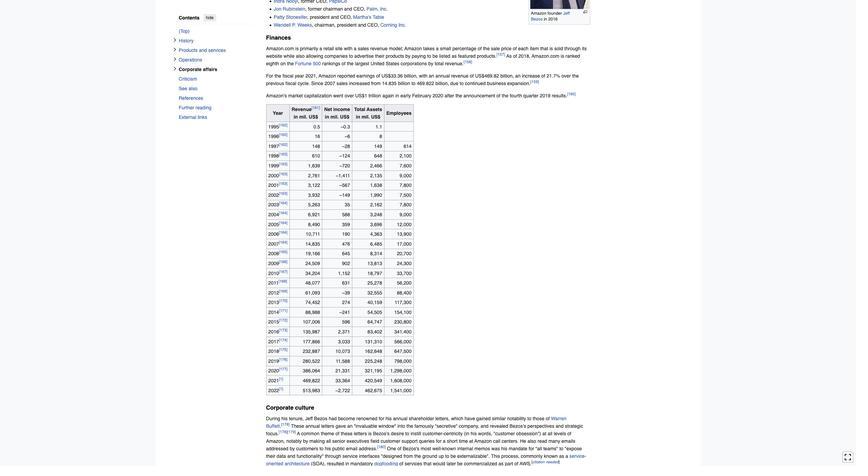 Task type: describe. For each thing, give the bounding box(es) containing it.
also inside a common theme of these letters is bezos's desire to instill customer-centricity (in his words, "customer obsession") at all levels of amazon, notably by making all senior executives field customer support queries for a short time at amazon call centers. he also read many emails addressed by customers to his public email address.
[[528, 439, 536, 444]]

[178] inside . [178]
[[281, 422, 290, 427]]

address.
[[359, 446, 377, 452]]

amazon inside amazon.com is primarily a retail site with a sales revenue model; amazon takes a small percentage of the sale price of each item that is sold through its website while also allowing companies to advertise their products by paying to be listed as featured products.
[[405, 46, 422, 51]]

of up continued
[[470, 73, 474, 79]]

amazon inside a common theme of these letters is bezos's desire to instill customer-centricity (in his words, "customer obsession") at all levels of amazon, notably by making all senior executives field customer support queries for a short time at amazon call centers. he also read many emails addressed by customers to his public email address.
[[475, 439, 492, 444]]

for
[[266, 73, 273, 79]]

[1] for 2022
[[279, 387, 283, 391]]

a inside one of bezos's most well-known internal memos was his mandate for "all teams" to "expose their data and functionality" through service interfaces "designed from the ground up to be externalizable". this process, commonly known as a
[[566, 454, 568, 459]]

of down united
[[376, 73, 380, 79]]

a common theme of these letters is bezos's desire to instill customer-centricity (in his words, "customer obsession") at all levels of amazon, notably by making all senior executives field customer support queries for a short time at amazon call centers. he also read many emails addressed by customers to his public email address.
[[266, 431, 576, 452]]

bezos's inside these annual letters gave an "invaluable window" into the famously "secretive" company, and revealed bezos's perspectives and strategic focus.
[[510, 424, 526, 429]]

memos
[[475, 446, 490, 452]]

341,400
[[394, 329, 412, 335]]

[180]
[[377, 445, 386, 450]]

and left services
[[199, 47, 207, 53]]

commonly
[[521, 454, 543, 459]]

[ citation needed ]
[[532, 460, 560, 465]]

in inside net income in mil. us$
[[325, 114, 329, 120]]

jeff bezos link
[[531, 11, 570, 22]]

each
[[518, 46, 529, 51]]

one
[[387, 446, 396, 452]]

his right (in
[[471, 431, 477, 437]]

us$ for net income in mil. us$
[[340, 114, 350, 120]]

, up weeks
[[307, 14, 309, 20]]

total assets in mil. us$
[[354, 107, 382, 120]]

x small image
[[173, 57, 177, 61]]

1,990
[[370, 192, 382, 198]]

[161] link
[[312, 105, 320, 110]]

[173] link
[[279, 328, 288, 333]]

[1] link for 2022
[[279, 387, 283, 391]]

a up advertise
[[354, 46, 357, 51]]

2006
[[268, 232, 279, 237]]

9,000 for 3,248
[[400, 212, 412, 217]]

in inside total assets in mil. us$
[[356, 114, 360, 120]]

0 vertical spatial fiscal
[[283, 73, 294, 79]]

1 vertical spatial bezos
[[314, 416, 328, 421]]

to down the takes
[[427, 53, 431, 59]]

2018 inside 2018 [175]
[[268, 349, 279, 354]]

the inside fortune 500 rankings of the largest united states corporations by total revenue. [158]
[[347, 61, 354, 66]]

2017
[[268, 339, 279, 345]]

2 horizontal spatial an
[[516, 73, 521, 79]]

the right after
[[456, 93, 462, 99]]

amazon's
[[266, 93, 287, 99]]

in mil. us$
[[294, 114, 318, 120]]

revenue inside amazon.com is primarily a retail site with a sales revenue model; amazon takes a small percentage of the sale price of each item that is sold through its website while also allowing companies to advertise their products by paying to be listed as featured products.
[[370, 46, 388, 51]]

[158] link
[[464, 60, 472, 64]]

"expose
[[565, 446, 582, 452]]

[164] link for 2003
[[279, 201, 288, 206]]

1 vertical spatial [178] link
[[279, 430, 287, 435]]

which
[[451, 416, 464, 421]]

2007 inside "for the fiscal year 2021, amazon reported earnings of us$33.36 billion, with an annual revenue of us$469.82 billion, an increase of 21.7% over the previous fiscal cycle. since 2007 sales increased from 14.835 billion to 469.822 billion, due to continued business expansion."
[[325, 81, 335, 86]]

his inside one of bezos's most well-known internal memos was his mandate for "all teams" to "expose their data and functionality" through service interfaces "designed from the ground up to be externalizable". this process, commonly known as a
[[501, 446, 508, 452]]

theme
[[321, 431, 334, 437]]

stonesifer
[[286, 14, 307, 20]]

2007 [164]
[[268, 240, 288, 247]]

, amazon.com is ranked eighth on the
[[266, 53, 580, 66]]

17,000
[[397, 241, 412, 247]]

for the fiscal year 2021, amazon reported earnings of us$33.36 billion, with an annual revenue of us$469.82 billion, an increase of 21.7% over the previous fiscal cycle. since 2007 sales increased from 14.835 billion to 469.822 billion, due to continued business expansion.
[[266, 73, 579, 86]]

x small image for history
[[173, 38, 177, 42]]

centers.
[[502, 439, 519, 444]]

one of bezos's most well-known internal memos was his mandate for "all teams" to "expose their data and functionality" through service interfaces "designed from the ground up to be externalizable". this process, commonly known as a
[[266, 446, 582, 459]]

(in
[[464, 431, 470, 437]]

companies
[[325, 53, 348, 59]]

2013
[[268, 300, 279, 305]]

1 vertical spatial at
[[469, 439, 473, 444]]

2 vertical spatial ceo,
[[367, 22, 379, 28]]

2021
[[268, 378, 279, 384]]

went
[[333, 93, 343, 99]]

0 vertical spatial for
[[379, 416, 384, 421]]

631
[[342, 280, 350, 286]]

1 horizontal spatial ceo,
[[354, 6, 365, 12]]

in inside 'amazon's market capitalization went over us$1 trillion again in early february 2020 after the announcement of the fourth quarter 2019 results. [160]'
[[396, 93, 399, 99]]

amazon founder
[[531, 11, 563, 16]]

2022
[[268, 388, 279, 393]]

[174] link
[[279, 338, 288, 343]]

1 vertical spatial inc.
[[399, 22, 406, 28]]

his left public
[[325, 446, 331, 452]]

[163] for 2000
[[279, 172, 288, 176]]

corporate for corporate culture
[[266, 404, 294, 411]]

0 vertical spatial inc.
[[380, 6, 388, 12]]

increase
[[522, 73, 540, 79]]

16
[[315, 134, 320, 139]]

products
[[179, 47, 198, 53]]

[164] link for 2005
[[279, 220, 288, 225]]

sale
[[491, 46, 500, 51]]

advertise
[[355, 53, 374, 59]]

[164] for 2003
[[279, 201, 288, 206]]

history link
[[179, 36, 253, 45]]

[162] for 1996
[[279, 133, 288, 137]]

and up words,
[[481, 424, 489, 429]]

25,278
[[368, 280, 382, 286]]

[167] link
[[279, 269, 288, 274]]

the inside these annual letters gave an "invaluable window" into the famously "secretive" company, and revealed bezos's perspectives and strategic focus.
[[407, 424, 413, 429]]

[162] for 1995
[[279, 123, 288, 128]]

palm,
[[367, 6, 379, 12]]

1999 [163]
[[268, 162, 288, 169]]

−149
[[339, 192, 350, 198]]

610
[[312, 153, 320, 159]]

external links
[[179, 114, 207, 120]]

[175] link
[[279, 348, 288, 352]]

mil. for total assets in mil. us$
[[362, 114, 370, 120]]

1 vertical spatial [178]
[[279, 430, 287, 435]]

and down "martha's"
[[358, 22, 366, 28]]

revenue
[[292, 107, 312, 112]]

3,696
[[370, 222, 382, 227]]

bezos's inside one of bezos's most well-known internal memos was his mandate for "all teams" to "expose their data and functionality" through service interfaces "designed from the ground up to be externalizable". this process, commonly known as a
[[403, 446, 420, 452]]

affairs
[[203, 67, 217, 72]]

of up emails
[[568, 431, 572, 437]]

2018 inside [157] as of 2018
[[519, 53, 529, 59]]

1 vertical spatial ceo,
[[340, 14, 352, 20]]

products and services link
[[179, 45, 253, 55]]

645
[[342, 251, 350, 257]]

2008
[[268, 251, 279, 257]]

announcement
[[464, 93, 495, 99]]

as inside amazon.com is primarily a retail site with a sales revenue model; amazon takes a small percentage of the sale price of each item that is sold through its website while also allowing companies to advertise their products by paying to be listed as featured products.
[[452, 53, 457, 59]]

[162] for 1997
[[279, 142, 288, 147]]

the inside , amazon.com is ranked eighth on the
[[287, 61, 294, 66]]

2007 inside 2007 [164]
[[268, 241, 279, 247]]

earnings
[[357, 73, 375, 79]]

, left former
[[306, 6, 307, 12]]

[163] link for 1999
[[279, 162, 288, 167]]

ranked
[[566, 53, 580, 59]]

year
[[273, 110, 283, 116]]

is inside , amazon.com is ranked eighth on the
[[561, 53, 564, 59]]

for inside a common theme of these letters is bezos's desire to instill customer-centricity (in his words, "customer obsession") at all levels of amazon, notably by making all senior executives field customer support queries for a short time at amazon call centers. he also read many emails addressed by customers to his public email address.
[[436, 439, 442, 444]]

21.7%
[[547, 73, 560, 79]]

[157] link
[[497, 52, 505, 57]]

us$ for total assets in mil. us$
[[371, 114, 381, 120]]

of up 'senior'
[[336, 431, 340, 437]]

8
[[380, 134, 382, 139]]

is left primarily
[[295, 46, 299, 51]]

his up . [178]
[[282, 416, 288, 421]]

2011 [168]
[[268, 279, 287, 286]]

february
[[412, 93, 432, 99]]

[167]
[[279, 269, 288, 274]]

0 vertical spatial known
[[442, 446, 456, 452]]

1 horizontal spatial at
[[543, 431, 547, 437]]

to down making
[[320, 446, 324, 452]]

to left the those
[[528, 416, 532, 421]]

1 horizontal spatial annual
[[393, 416, 408, 421]]

perspectives
[[528, 424, 555, 429]]

amazon up in 2016
[[531, 11, 547, 16]]

2002
[[268, 192, 279, 198]]

revealed
[[490, 424, 508, 429]]

is right that
[[550, 46, 553, 51]]

corporate culture
[[266, 404, 314, 411]]

public
[[332, 446, 345, 452]]

[166]
[[279, 260, 288, 264]]

increased
[[349, 81, 370, 86]]

[163] for 2001
[[279, 181, 288, 186]]

letters inside these annual letters gave an "invaluable window" into the famously "secretive" company, and revealed bezos's perspectives and strategic focus.
[[321, 424, 334, 429]]

fortune 500 rankings of the largest united states corporations by total revenue. [158]
[[295, 60, 472, 66]]

10,073
[[336, 349, 350, 354]]

from inside one of bezos's most well-known internal memos was his mandate for "all teams" to "expose their data and functionality" through service interfaces "designed from the ground up to be externalizable". this process, commonly known as a
[[404, 454, 413, 459]]

1 vertical spatial president
[[337, 22, 357, 28]]

by inside amazon.com is primarily a retail site with a sales revenue model; amazon takes a small percentage of the sale price of each item that is sold through its website while also allowing companies to advertise their products by paying to be listed as featured products.
[[406, 53, 411, 59]]

through inside one of bezos's most well-known internal memos was his mandate for "all teams" to "expose their data and functionality" through service interfaces "designed from the ground up to be externalizable". this process, commonly known as a
[[325, 454, 341, 459]]

price
[[501, 46, 512, 51]]

7,800 for 1,638
[[400, 183, 412, 188]]

469,822
[[303, 378, 320, 384]]

in down revenue
[[294, 114, 298, 120]]

1 horizontal spatial an
[[429, 73, 434, 79]]

to down emails
[[560, 446, 564, 452]]

his up window"
[[386, 416, 392, 421]]

162,648
[[365, 349, 382, 354]]

[163] link for 1998
[[279, 152, 288, 157]]

sales inside amazon.com is primarily a retail site with a sales revenue model; amazon takes a small percentage of the sale price of each item that is sold through its website while also allowing companies to advertise their products by paying to be listed as featured products.
[[358, 46, 369, 51]]

2005
[[268, 222, 279, 227]]

revenue inside "for the fiscal year 2021, amazon reported earnings of us$33.36 billion, with an annual revenue of us$469.82 billion, an increase of 21.7% over the previous fiscal cycle. since 2007 sales increased from 14.835 billion to 469.822 billion, due to continued business expansion."
[[451, 73, 469, 79]]

the up [160] link
[[572, 73, 579, 79]]

weeks
[[298, 22, 312, 28]]

[163] for 2002
[[279, 191, 288, 196]]

[164] for 2005
[[279, 220, 288, 225]]

and up the levels
[[556, 424, 564, 429]]

2000 [163]
[[268, 172, 288, 178]]

letters inside a common theme of these letters is bezos's desire to instill customer-centricity (in his words, "customer obsession") at all levels of amazon, notably by making all senior executives field customer support queries for a short time at amazon call centers. he also read many emails addressed by customers to his public email address.
[[354, 431, 367, 437]]

market
[[288, 93, 303, 99]]

33,700
[[397, 271, 412, 276]]

[162] link for 1997
[[279, 142, 288, 147]]

of right the those
[[546, 416, 550, 421]]

levels
[[554, 431, 566, 437]]

sales inside "for the fiscal year 2021, amazon reported earnings of us$33.36 billion, with an annual revenue of us$469.82 billion, an increase of 21.7% over the previous fiscal cycle. since 2007 sales increased from 14.835 billion to 469.822 billion, due to continued business expansion."
[[337, 81, 348, 86]]

1 mil. from the left
[[299, 114, 308, 120]]

short
[[447, 439, 458, 444]]

the left the fourth
[[502, 93, 509, 99]]

a left small
[[436, 46, 439, 51]]

by down notably
[[290, 446, 295, 452]]

[173]
[[279, 328, 288, 333]]

amazon.com inside , amazon.com is ranked eighth on the
[[532, 53, 560, 59]]

of up products.
[[478, 46, 482, 51]]

in down amazon founder
[[544, 17, 547, 22]]

0 vertical spatial president
[[310, 14, 330, 20]]

criticism
[[179, 76, 197, 82]]

and right chairman
[[344, 6, 352, 12]]



Task type: vqa. For each thing, say whether or not it's contained in the screenshot.


Task type: locate. For each thing, give the bounding box(es) containing it.
1 vertical spatial with
[[419, 73, 428, 79]]

see
[[179, 86, 187, 91]]

of down "companies"
[[342, 61, 346, 66]]

13,900
[[397, 232, 412, 237]]

1 9,000 from the top
[[400, 173, 412, 178]]

1 horizontal spatial bezos's
[[403, 446, 420, 452]]

and inside one of bezos's most well-known internal memos was his mandate for "all teams" to "expose their data and functionality" through service interfaces "designed from the ground up to be externalizable". this process, commonly known as a
[[287, 454, 295, 459]]

3 [164] from the top
[[279, 220, 288, 225]]

palm, inc. link
[[367, 6, 388, 12]]

[164] link
[[279, 201, 288, 206], [279, 211, 288, 215], [279, 220, 288, 225], [279, 230, 288, 235], [279, 240, 288, 245]]

1 horizontal spatial known
[[544, 454, 558, 459]]

a down "expose
[[566, 454, 568, 459]]

[163] link for 2001
[[279, 181, 288, 186]]

[163] for 1999
[[279, 162, 288, 167]]

1 us$ from the left
[[309, 114, 318, 120]]

[1]
[[279, 377, 283, 382], [279, 387, 283, 391]]

2 horizontal spatial mil.
[[362, 114, 370, 120]]

us$ inside total assets in mil. us$
[[371, 114, 381, 120]]

[164] inside '2004 [164]'
[[279, 211, 288, 215]]

tenure,
[[289, 416, 304, 421]]

mandate
[[509, 446, 528, 452]]

−567
[[339, 183, 350, 188]]

by inside fortune 500 rankings of the largest united states corporations by total revenue. [158]
[[428, 61, 434, 66]]

x small image up x small icon
[[173, 47, 177, 51]]

of inside one of bezos's most well-known internal memos was his mandate for "all teams" to "expose their data and functionality" through service interfaces "designed from the ground up to be externalizable". this process, commonly known as a
[[398, 446, 402, 452]]

known down short
[[442, 446, 456, 452]]

[163] link for 2000
[[279, 172, 288, 176]]

2 us$ from the left
[[340, 114, 350, 120]]

us$ down assets
[[371, 114, 381, 120]]

2 [1] link from the top
[[279, 387, 283, 391]]

(top) link
[[179, 26, 253, 36]]

3 [162] link from the top
[[279, 142, 288, 147]]

table
[[373, 14, 384, 20]]

[178] up '[178] [179]'
[[281, 422, 290, 427]]

[163] link down 2000 [163]
[[279, 181, 288, 186]]

117,300
[[395, 300, 412, 305]]

1 vertical spatial letters
[[354, 431, 367, 437]]

0 vertical spatial at
[[543, 431, 547, 437]]

1 7,800 from the top
[[400, 183, 412, 188]]

was
[[492, 446, 500, 452]]

1 vertical spatial known
[[544, 454, 558, 459]]

[162] inside 1996 [162]
[[279, 133, 288, 137]]

2019 inside 2019 [176]
[[268, 359, 279, 364]]

1 horizontal spatial revenue
[[451, 73, 469, 79]]

1 vertical spatial amazon.com
[[532, 53, 560, 59]]

0 vertical spatial letters
[[321, 424, 334, 429]]

is inside a common theme of these letters is bezos's desire to instill customer-centricity (in his words, "customer obsession") at all levels of amazon, notably by making all senior executives field customer support queries for a short time at amazon call centers. he also read many emails addressed by customers to his public email address.
[[368, 431, 372, 437]]

us$ inside net income in mil. us$
[[340, 114, 350, 120]]

jon rubinstein , former chairman and ceo, palm, inc. patty stonesifer , president and ceo, martha's table wendell p. weeks , chairman, president and ceo, corning inc.
[[274, 6, 406, 28]]

2016 down 2015
[[268, 329, 279, 335]]

2,162
[[370, 202, 382, 208]]

2,135
[[370, 173, 382, 178]]

0 vertical spatial from
[[371, 81, 381, 86]]

also inside see also link
[[188, 86, 197, 91]]

9,000 up '12,000'
[[400, 212, 412, 217]]

1 vertical spatial through
[[325, 454, 341, 459]]

647,500
[[394, 349, 412, 354]]

the down during his tenure, jeff bezos had become renowned for his annual shareholder letters, which have gained similar notability to those of
[[407, 424, 413, 429]]

2 horizontal spatial annual
[[436, 73, 450, 79]]

amazon up since
[[319, 73, 336, 79]]

of inside [157] as of 2018
[[513, 53, 517, 59]]

2 x small image from the top
[[173, 47, 177, 51]]

1 horizontal spatial 2007
[[325, 81, 335, 86]]

1 [1] from the top
[[279, 377, 283, 382]]

[164] inside 2005 [164]
[[279, 220, 288, 225]]

from
[[371, 81, 381, 86], [404, 454, 413, 459]]

2014
[[268, 310, 279, 315]]

1 horizontal spatial over
[[562, 73, 571, 79]]

products.
[[477, 53, 497, 59]]

2019 up 2020 [177]
[[268, 359, 279, 364]]

4 [164] from the top
[[279, 230, 288, 235]]

[162] link up 1996 [162]
[[279, 123, 288, 128]]

2016 [173]
[[268, 328, 288, 335]]

[163] inside 2000 [163]
[[279, 172, 288, 176]]

7,800 up "7,500"
[[400, 183, 412, 188]]

x small image
[[173, 38, 177, 42], [173, 47, 177, 51], [173, 67, 177, 71]]

with up 469.822 billion,
[[419, 73, 428, 79]]

0 horizontal spatial also
[[188, 86, 197, 91]]

ceo, down martha's table link
[[367, 22, 379, 28]]

[163] inside 1998 [163]
[[279, 152, 288, 157]]

1 horizontal spatial us$
[[340, 114, 350, 120]]

sales up advertise
[[358, 46, 369, 51]]

−0.3
[[341, 124, 350, 129]]

small
[[440, 46, 451, 51]]

many
[[549, 439, 560, 444]]

[163] link down the 2001 [163]
[[279, 191, 288, 196]]

0 vertical spatial ceo,
[[354, 6, 365, 12]]

fullscreen image
[[845, 454, 852, 461]]

over inside 'amazon's market capitalization went over us$1 trillion again in early february 2020 after the announcement of the fourth quarter 2019 results. [160]'
[[345, 93, 354, 99]]

united
[[371, 61, 385, 66]]

annual inside "for the fiscal year 2021, amazon reported earnings of us$33.36 billion, with an annual revenue of us$469.82 billion, an increase of 21.7% over the previous fiscal cycle. since 2007 sales increased from 14.835 billion to 469.822 billion, due to continued business expansion."
[[436, 73, 450, 79]]

to right due
[[460, 81, 464, 86]]

buffett
[[266, 424, 280, 429]]

[164] for 2007
[[279, 240, 288, 245]]

2020 inside 2020 [177]
[[268, 368, 279, 374]]

for inside one of bezos's most well-known internal memos was his mandate for "all teams" to "expose their data and functionality" through service interfaces "designed from the ground up to be externalizable". this process, commonly known as a
[[529, 446, 534, 452]]

oriented
[[266, 461, 283, 466]]

[163] down 1998 [163]
[[279, 162, 288, 167]]

executives
[[347, 439, 369, 444]]

revenue up due
[[451, 73, 469, 79]]

corporate up during at the left of page
[[266, 404, 294, 411]]

, down item
[[529, 53, 531, 59]]

4 [163] from the top
[[279, 181, 288, 186]]

from down earnings at top
[[371, 81, 381, 86]]

of right as
[[513, 53, 517, 59]]

[164] link for 2006
[[279, 230, 288, 235]]

1 x small image from the top
[[173, 38, 177, 42]]

230,800
[[394, 320, 412, 325]]

3 [162] from the top
[[279, 142, 288, 147]]

2020 left after
[[433, 93, 443, 99]]

1 [163] from the top
[[279, 152, 288, 157]]

2 9,000 from the top
[[400, 212, 412, 217]]

88,988
[[306, 310, 320, 315]]

1 vertical spatial 9,000
[[400, 212, 412, 217]]

2 [162] from the top
[[279, 133, 288, 137]]

[162] link
[[279, 123, 288, 128], [279, 133, 288, 137], [279, 142, 288, 147]]

"customer
[[494, 431, 515, 437]]

5 [164] from the top
[[279, 240, 288, 245]]

0 vertical spatial amazon.com
[[266, 46, 294, 51]]

fortune 500 link
[[295, 61, 321, 66]]

amazon.com inside amazon.com is primarily a retail site with a sales revenue model; amazon takes a small percentage of the sale price of each item that is sold through its website while also allowing companies to advertise their products by paying to be listed as featured products.
[[266, 46, 294, 51]]

1 horizontal spatial 2020
[[433, 93, 443, 99]]

for left the "all
[[529, 446, 534, 452]]

9,000 for 2,135
[[400, 173, 412, 178]]

mil. inside total assets in mil. us$
[[362, 114, 370, 120]]

2020 inside 'amazon's market capitalization went over us$1 trillion again in early february 2020 after the announcement of the fourth quarter 2019 results. [160]'
[[433, 93, 443, 99]]

[157]
[[497, 52, 505, 57]]

3 [163] from the top
[[279, 172, 288, 176]]

0 vertical spatial 7,800
[[400, 183, 412, 188]]

fiscal left year
[[283, 73, 294, 79]]

[163] link for 2002
[[279, 191, 288, 196]]

focus.
[[266, 431, 279, 437]]

assets
[[367, 107, 382, 112]]

[1] down 2020 [177]
[[279, 377, 283, 382]]

[164] for 2006
[[279, 230, 288, 235]]

1 horizontal spatial 2018
[[519, 53, 529, 59]]

ceo,
[[354, 6, 365, 12], [340, 14, 352, 20], [367, 22, 379, 28]]

3,932
[[308, 192, 320, 198]]

x small image left the history
[[173, 38, 177, 42]]

x small image for products and services
[[173, 47, 177, 51]]

2007 up 2008
[[268, 241, 279, 247]]

1 horizontal spatial 2016
[[549, 17, 558, 22]]

0 vertical spatial with
[[344, 46, 353, 51]]

be inside one of bezos's most well-known internal memos was his mandate for "all teams" to "expose their data and functionality" through service interfaces "designed from the ground up to be externalizable". this process, commonly known as a
[[451, 454, 456, 459]]

corning
[[381, 22, 397, 28]]

[163] for 1998
[[279, 152, 288, 157]]

1 vertical spatial corporate
[[266, 404, 294, 411]]

1 horizontal spatial for
[[436, 439, 442, 444]]

as inside one of bezos's most well-known internal memos was his mandate for "all teams" to "expose their data and functionality" through service interfaces "designed from the ground up to be externalizable". this process, commonly known as a
[[559, 454, 564, 459]]

customers
[[296, 446, 318, 452]]

1 vertical spatial sales
[[337, 81, 348, 86]]

[162] link down 1996 [162]
[[279, 142, 288, 147]]

us$ down income
[[340, 114, 350, 120]]

4 [164] link from the top
[[279, 230, 288, 235]]

x small image for corporate affairs
[[173, 67, 177, 71]]

2018 down the each
[[519, 53, 529, 59]]

0 vertical spatial all
[[548, 431, 553, 437]]

[164] link down 2003 [164] on the top left
[[279, 211, 288, 215]]

wendell p. weeks link
[[274, 22, 312, 28]]

1 vertical spatial be
[[451, 454, 456, 459]]

0 horizontal spatial 2016
[[268, 329, 279, 335]]

of up [157] as of 2018 at the top of page
[[513, 46, 517, 51]]

2022 [1]
[[268, 387, 283, 393]]

−720
[[339, 163, 350, 169]]

0 horizontal spatial corporate
[[179, 67, 202, 72]]

[158]
[[464, 60, 472, 64]]

2015 [172]
[[268, 318, 288, 325]]

2 [162] link from the top
[[279, 133, 288, 137]]

from down support
[[404, 454, 413, 459]]

[164] up the [165]
[[279, 240, 288, 245]]

2 vertical spatial [162]
[[279, 142, 288, 147]]

letters up executives
[[354, 431, 367, 437]]

an up 469.822 billion,
[[429, 73, 434, 79]]

bezos inside jeff bezos
[[531, 17, 543, 22]]

1 vertical spatial their
[[266, 454, 275, 459]]

0 vertical spatial through
[[565, 46, 581, 51]]

on
[[281, 61, 286, 66]]

2 [163] link from the top
[[279, 162, 288, 167]]

[162] up 1996 [162]
[[279, 123, 288, 128]]

shareholder
[[409, 416, 434, 421]]

in down net
[[325, 114, 329, 120]]

1 vertical spatial [1] link
[[279, 387, 283, 391]]

2 [164] from the top
[[279, 211, 288, 215]]

1 [164] from the top
[[279, 201, 288, 206]]

0 horizontal spatial revenue
[[370, 46, 388, 51]]

[1] inside 2022 [1]
[[279, 387, 283, 391]]

in down total
[[356, 114, 360, 120]]

148
[[312, 144, 320, 149]]

2 vertical spatial for
[[529, 446, 534, 452]]

359
[[342, 222, 350, 227]]

a inside a common theme of these letters is bezos's desire to instill customer-centricity (in his words, "customer obsession") at all levels of amazon, notably by making all senior executives field customer support queries for a short time at amazon call centers. he also read many emails addressed by customers to his public email address.
[[443, 439, 446, 444]]

0 vertical spatial [178] link
[[281, 422, 290, 427]]

0 horizontal spatial bezos's
[[373, 431, 390, 437]]

to right up on the bottom of the page
[[445, 454, 449, 459]]

us$
[[309, 114, 318, 120], [340, 114, 350, 120], [371, 114, 381, 120]]

[164] inside 2006 [164]
[[279, 230, 288, 235]]

of right one
[[398, 446, 402, 452]]

1 vertical spatial bezos's
[[373, 431, 390, 437]]

3 mil. from the left
[[362, 114, 370, 120]]

of inside 'amazon's market capitalization went over us$1 trillion again in early february 2020 after the announcement of the fourth quarter 2019 results. [160]'
[[497, 93, 501, 99]]

0 horizontal spatial bezos
[[314, 416, 328, 421]]

amazon up paying
[[405, 46, 422, 51]]

1 [162] from the top
[[279, 123, 288, 128]]

[178] link up '[178] [179]'
[[281, 422, 290, 427]]

1 vertical spatial from
[[404, 454, 413, 459]]

inc. up table
[[380, 6, 388, 12]]

1 vertical spatial as
[[559, 454, 564, 459]]

their up united
[[375, 53, 385, 59]]

0 horizontal spatial us$
[[309, 114, 318, 120]]

[164] link for 2007
[[279, 240, 288, 245]]

previous
[[266, 81, 284, 86]]

[178] link down . at the left bottom
[[279, 430, 287, 435]]

2 horizontal spatial for
[[529, 446, 534, 452]]

[164] link for 2004
[[279, 211, 288, 215]]

[162] down 1996 [162]
[[279, 142, 288, 147]]

citation
[[533, 460, 545, 465]]

0 vertical spatial 2016
[[549, 17, 558, 22]]

[163] inside '2002 [163]'
[[279, 191, 288, 196]]

154,100
[[394, 310, 412, 315]]

0 vertical spatial corporate
[[179, 67, 202, 72]]

[163] down 2000 [163]
[[279, 181, 288, 186]]

1 horizontal spatial be
[[451, 454, 456, 459]]

0 vertical spatial 2007
[[325, 81, 335, 86]]

[164] inside 2003 [164]
[[279, 201, 288, 206]]

2018 [175]
[[268, 348, 288, 354]]

1 vertical spatial 2016
[[268, 329, 279, 335]]

2020 up 2021 [1]
[[268, 368, 279, 374]]

1 vertical spatial all
[[326, 439, 331, 444]]

be right up on the bottom of the page
[[451, 454, 456, 459]]

0 horizontal spatial ceo,
[[340, 14, 352, 20]]

total
[[354, 107, 365, 112]]

0 vertical spatial jeff
[[563, 11, 570, 16]]

data
[[277, 454, 286, 459]]

20,700
[[397, 251, 412, 257]]

their inside one of bezos's most well-known internal memos was his mandate for "all teams" to "expose their data and functionality" through service interfaces "designed from the ground up to be externalizable". this process, commonly known as a
[[266, 454, 275, 459]]

1 horizontal spatial president
[[337, 22, 357, 28]]

[164] down 2003 [164] on the top left
[[279, 211, 288, 215]]

1995 [162]
[[268, 123, 288, 129]]

2007 right since
[[325, 81, 335, 86]]

retail
[[324, 46, 334, 51]]

0 vertical spatial also
[[296, 53, 305, 59]]

a
[[320, 46, 322, 51], [354, 46, 357, 51], [436, 46, 439, 51], [443, 439, 446, 444], [566, 454, 568, 459]]

from inside "for the fiscal year 2021, amazon reported earnings of us$33.36 billion, with an annual revenue of us$469.82 billion, an increase of 21.7% over the previous fiscal cycle. since 2007 sales increased from 14.835 billion to 469.822 billion, due to continued business expansion."
[[371, 81, 381, 86]]

jeff inside jeff bezos
[[563, 11, 570, 16]]

to left advertise
[[349, 53, 353, 59]]

1 vertical spatial x small image
[[173, 47, 177, 51]]

be up total
[[433, 53, 438, 59]]

2 horizontal spatial bezos's
[[510, 424, 526, 429]]

0 horizontal spatial president
[[310, 14, 330, 20]]

0 horizontal spatial 2018
[[268, 349, 279, 354]]

2 vertical spatial [162] link
[[279, 142, 288, 147]]

3 [163] link from the top
[[279, 172, 288, 176]]

an up these
[[347, 424, 353, 429]]

0 vertical spatial 2019
[[540, 93, 551, 99]]

by left total
[[428, 61, 434, 66]]

2012
[[268, 290, 279, 296]]

amazon inside "for the fiscal year 2021, amazon reported earnings of us$33.36 billion, with an annual revenue of us$469.82 billion, an increase of 21.7% over the previous fiscal cycle. since 2007 sales increased from 14.835 billion to 469.822 billion, due to continued business expansion."
[[319, 73, 336, 79]]

3 x small image from the top
[[173, 67, 177, 71]]

1 horizontal spatial jeff
[[563, 11, 570, 16]]

0 horizontal spatial their
[[266, 454, 275, 459]]

the inside amazon.com is primarily a retail site with a sales revenue model; amazon takes a small percentage of the sale price of each item that is sold through its website while also allowing companies to advertise their products by paying to be listed as featured products.
[[483, 46, 490, 51]]

to up support
[[405, 431, 409, 437]]

107,006
[[303, 320, 320, 325]]

revenue
[[370, 46, 388, 51], [451, 73, 469, 79]]

2019
[[540, 93, 551, 99], [268, 359, 279, 364]]

[163] link down 1998 [163]
[[279, 162, 288, 167]]

[162] inside 1995 [162]
[[279, 123, 288, 128]]

2 mil. from the left
[[331, 114, 339, 120]]

7,800 for 2,162
[[400, 202, 412, 208]]

596
[[342, 320, 350, 325]]

1 vertical spatial over
[[345, 93, 354, 99]]

2 horizontal spatial ceo,
[[367, 22, 379, 28]]

0 horizontal spatial as
[[452, 53, 457, 59]]

[1] inside 2021 [1]
[[279, 377, 283, 382]]

0 vertical spatial 9,000
[[400, 173, 412, 178]]

1 [164] link from the top
[[279, 201, 288, 206]]

1 vertical spatial 2019
[[268, 359, 279, 364]]

[162] link for 1996
[[279, 133, 288, 137]]

1 [163] link from the top
[[279, 152, 288, 157]]

and down chairman
[[331, 14, 339, 20]]

by up corporations
[[406, 53, 411, 59]]

time
[[459, 439, 468, 444]]

1 vertical spatial jeff
[[305, 416, 313, 421]]

bezos's down support
[[403, 446, 420, 452]]

1 [1] link from the top
[[279, 377, 283, 382]]

2 [1] from the top
[[279, 387, 283, 391]]

over inside "for the fiscal year 2021, amazon reported earnings of us$33.36 billion, with an annual revenue of us$469.82 billion, an increase of 21.7% over the previous fiscal cycle. since 2007 sales increased from 14.835 billion to 469.822 billion, due to continued business expansion."
[[562, 73, 571, 79]]

0 vertical spatial bezos
[[531, 17, 543, 22]]

mil. for net income in mil. us$
[[331, 114, 339, 120]]

their inside amazon.com is primarily a retail site with a sales revenue model; amazon takes a small percentage of the sale price of each item that is sold through its website while also allowing companies to advertise their products by paying to be listed as featured products.
[[375, 53, 385, 59]]

5 [163] link from the top
[[279, 191, 288, 196]]

[162] down 1995 [162]
[[279, 133, 288, 137]]

1 [162] link from the top
[[279, 123, 288, 128]]

, left chairman,
[[312, 22, 313, 28]]

2 [164] link from the top
[[279, 211, 288, 215]]

54,505
[[368, 310, 382, 315]]

[163] inside 1999 [163]
[[279, 162, 288, 167]]

[164] inside 2007 [164]
[[279, 240, 288, 245]]

2019 inside 'amazon's market capitalization went over us$1 trillion again in early february 2020 after the announcement of the fourth quarter 2019 results. [160]'
[[540, 93, 551, 99]]

also inside amazon.com is primarily a retail site with a sales revenue model; amazon takes a small percentage of the sale price of each item that is sold through its website while also allowing companies to advertise their products by paying to be listed as featured products.
[[296, 53, 305, 59]]

0 vertical spatial x small image
[[173, 38, 177, 42]]

needed
[[546, 460, 559, 465]]

[176]
[[279, 357, 288, 362]]

of left 21.7%
[[542, 73, 546, 79]]

[164] for 2004
[[279, 211, 288, 215]]

7,500
[[400, 192, 412, 198]]

his
[[282, 416, 288, 421], [386, 416, 392, 421], [471, 431, 477, 437], [325, 446, 331, 452], [501, 446, 508, 452]]

1 horizontal spatial mil.
[[331, 114, 339, 120]]

fiscal down year
[[286, 81, 297, 86]]

these
[[341, 431, 353, 437]]

to up 'amazon's market capitalization went over us$1 trillion again in early february 2020 after the announcement of the fourth quarter 2019 results. [160]'
[[412, 81, 416, 86]]

with inside "for the fiscal year 2021, amazon reported earnings of us$33.36 billion, with an annual revenue of us$469.82 billion, an increase of 21.7% over the previous fiscal cycle. since 2007 sales increased from 14.835 billion to 469.822 billion, due to continued business expansion."
[[419, 73, 428, 79]]

annual up the into
[[393, 416, 408, 421]]

through inside amazon.com is primarily a retail site with a sales revenue model; amazon takes a small percentage of the sale price of each item that is sold through its website while also allowing companies to advertise their products by paying to be listed as featured products.
[[565, 46, 581, 51]]

is
[[295, 46, 299, 51], [550, 46, 553, 51], [561, 53, 564, 59], [368, 431, 372, 437]]

amazon up memos
[[475, 439, 492, 444]]

mil. inside net income in mil. us$
[[331, 114, 339, 120]]

2 [163] from the top
[[279, 162, 288, 167]]

strategic
[[565, 424, 583, 429]]

5 [164] link from the top
[[279, 240, 288, 245]]

2016 inside 2016 [173]
[[268, 329, 279, 335]]

2004 [164]
[[268, 211, 288, 217]]

1 horizontal spatial letters
[[354, 431, 367, 437]]

an inside these annual letters gave an "invaluable window" into the famously "secretive" company, and revealed bezos's perspectives and strategic focus.
[[347, 424, 353, 429]]

0 horizontal spatial jeff
[[305, 416, 313, 421]]

inc. right corning on the left top
[[399, 22, 406, 28]]

revenue.
[[445, 61, 464, 66]]

2019 right quarter on the right top of page
[[540, 93, 551, 99]]

2006 [164]
[[268, 230, 288, 237]]

48,077
[[306, 280, 320, 286]]

with inside amazon.com is primarily a retail site with a sales revenue model; amazon takes a small percentage of the sale price of each item that is sold through its website while also allowing companies to advertise their products by paying to be listed as featured products.
[[344, 46, 353, 51]]

[1] link for 2021
[[279, 377, 283, 382]]

criticism link
[[179, 74, 253, 84]]

mil.
[[299, 114, 308, 120], [331, 114, 339, 120], [362, 114, 370, 120]]

the inside one of bezos's most well-known internal memos was his mandate for "all teams" to "expose their data and functionality" through service interfaces "designed from the ground up to be externalizable". this process, commonly known as a
[[415, 454, 421, 459]]

0 horizontal spatial sales
[[337, 81, 348, 86]]

3 [164] link from the top
[[279, 220, 288, 225]]

be inside amazon.com is primarily a retail site with a sales revenue model; amazon takes a small percentage of the sale price of each item that is sold through its website while also allowing companies to advertise their products by paying to be listed as featured products.
[[433, 53, 438, 59]]

0 vertical spatial revenue
[[370, 46, 388, 51]]

1 horizontal spatial sales
[[358, 46, 369, 51]]

1 vertical spatial fiscal
[[286, 81, 297, 86]]

4 [163] link from the top
[[279, 181, 288, 186]]

5 [163] from the top
[[279, 191, 288, 196]]

1 horizontal spatial their
[[375, 53, 385, 59]]

for up well-
[[436, 439, 442, 444]]

2 horizontal spatial us$
[[371, 114, 381, 120]]

1 vertical spatial 2018
[[268, 349, 279, 354]]

[163] inside the 2001 [163]
[[279, 181, 288, 186]]

[159] link
[[531, 80, 539, 84]]

1 horizontal spatial also
[[296, 53, 305, 59]]

wendell
[[274, 22, 291, 28]]

corporate for corporate affairs
[[179, 67, 202, 72]]

inc.
[[380, 6, 388, 12], [399, 22, 406, 28]]

0 horizontal spatial be
[[433, 53, 438, 59]]

us$ down [161] link on the top of page
[[309, 114, 318, 120]]

2 7,800 from the top
[[400, 202, 412, 208]]

1 horizontal spatial as
[[559, 454, 564, 459]]

, inside , amazon.com is ranked eighth on the
[[529, 53, 531, 59]]

known
[[442, 446, 456, 452], [544, 454, 558, 459]]

p.
[[292, 22, 296, 28]]

a left retail
[[320, 46, 322, 51]]

1 vertical spatial [1]
[[279, 387, 283, 391]]

this
[[491, 454, 500, 459]]

bezos's down window"
[[373, 431, 390, 437]]

149
[[374, 144, 382, 149]]

patty
[[274, 14, 285, 20]]

bezos's inside a common theme of these letters is bezos's desire to instill customer-centricity (in his words, "customer obsession") at all levels of amazon, notably by making all senior executives field customer support queries for a short time at amazon call centers. he also read many emails addressed by customers to his public email address.
[[373, 431, 390, 437]]

1 vertical spatial 7,800
[[400, 202, 412, 208]]

customer-
[[423, 431, 444, 437]]

0 horizontal spatial mil.
[[299, 114, 308, 120]]

annual inside these annual letters gave an "invaluable window" into the famously "secretive" company, and revealed bezos's perspectives and strategic focus.
[[306, 424, 320, 429]]

jeff right founder
[[563, 11, 570, 16]]

3 us$ from the left
[[371, 114, 381, 120]]

1 vertical spatial [162] link
[[279, 133, 288, 137]]

2008 [165]
[[268, 250, 288, 257]]

0 vertical spatial [1] link
[[279, 377, 283, 382]]

7,800 down "7,500"
[[400, 202, 412, 208]]

135,987
[[303, 329, 320, 335]]

[162] inside 1997 [162]
[[279, 142, 288, 147]]

by up customers
[[303, 439, 308, 444]]

further
[[179, 105, 194, 110]]

the up previous
[[275, 73, 281, 79]]

[162] link for 1995
[[279, 123, 288, 128]]

[1] for 2021
[[279, 377, 283, 382]]

0 horizontal spatial over
[[345, 93, 354, 99]]

of inside fortune 500 rankings of the largest united states corporations by total revenue. [158]
[[342, 61, 346, 66]]

through up ranked
[[565, 46, 581, 51]]

fiscal
[[283, 73, 294, 79], [286, 81, 297, 86]]

ceo, down chairman
[[340, 14, 352, 20]]

their up oriented
[[266, 454, 275, 459]]



